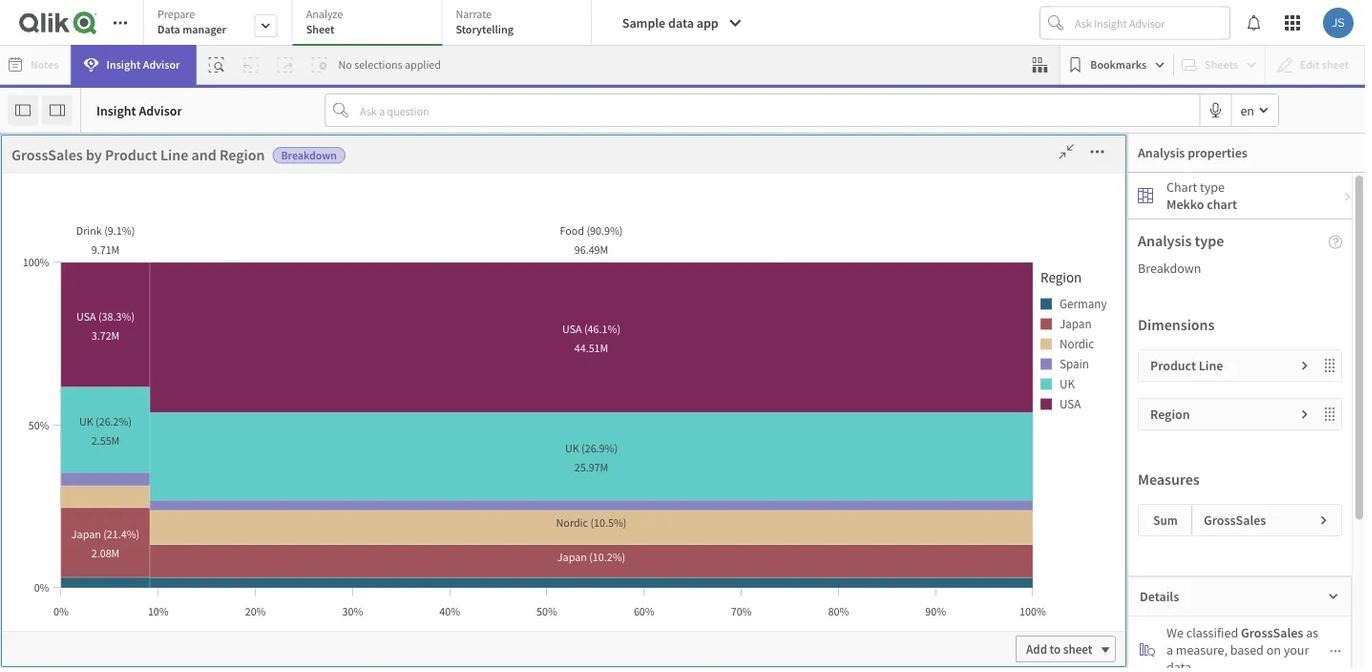 Task type: locate. For each thing, give the bounding box(es) containing it.
insight advisor up grosssales by product line and region
[[96, 102, 182, 119]]

desc menu item
[[98, 254, 272, 292]]

exit full screen image
[[1051, 142, 1082, 161]]

2 vertical spatial plus image
[[332, 613, 351, 634]]

. for question?
[[742, 475, 745, 492]]

grosssales
[[11, 145, 83, 164], [108, 302, 169, 319], [1204, 512, 1266, 529], [546, 543, 602, 558], [1241, 624, 1303, 641]]

. left save
[[472, 501, 475, 518]]

data left the directly
[[409, 449, 434, 466]]

reset
[[456, 156, 488, 173]]

0 horizontal spatial line
[[160, 145, 188, 164]]

your right on at the bottom of the page
[[1284, 641, 1309, 659]]

grosssales right sum button
[[1204, 512, 1266, 529]]

start
[[987, 449, 1012, 466]]

analyze sheet
[[306, 7, 343, 37]]

2 fields button from the left
[[2, 134, 97, 194]]

1 suggested from the left
[[306, 267, 364, 284]]

. left any
[[742, 475, 745, 492]]

0 vertical spatial small image
[[1299, 360, 1311, 372]]

0 vertical spatial explore
[[383, 410, 432, 430]]

line
[[160, 145, 188, 164], [1199, 357, 1223, 374]]

we
[[1167, 624, 1184, 641]]

1 horizontal spatial explore
[[383, 410, 432, 430]]

insights inside . save any insights you discover to this sheet.
[[341, 529, 384, 547]]

suggested left measures
[[306, 267, 364, 284]]

0 horizontal spatial small image
[[1299, 360, 1311, 372]]

explore up explore your data directly or let qlik generate insights for you with
[[383, 410, 432, 430]]

cancel button
[[904, 149, 975, 179]]

-
[[357, 615, 361, 631]]

reset analysis
[[456, 156, 537, 173]]

type right the chart on the right
[[1200, 179, 1225, 196]]

grosssales inside menu
[[108, 302, 169, 319]]

chart
[[1167, 179, 1197, 196]]

1 vertical spatial more image
[[1038, 383, 1069, 402]]

to right saved
[[743, 504, 755, 521]]

analysis down mekko
[[1138, 231, 1192, 250]]

2 vertical spatial your
[[1284, 641, 1309, 659]]

plus image
[[332, 571, 351, 591], [332, 592, 351, 612], [332, 613, 351, 634]]

analyze
[[306, 7, 343, 21]]

this down any
[[758, 504, 778, 521]]

create new analytics
[[861, 410, 997, 430]]

a for question?
[[663, 410, 671, 430]]

3 plus image from the top
[[332, 613, 351, 634]]

to right the add
[[1050, 641, 1061, 657]]

explore the data
[[383, 410, 490, 430]]

insight advisor
[[107, 57, 180, 72], [96, 102, 182, 119], [380, 502, 460, 517]]

more
[[1072, 298, 1100, 315]]

1 horizontal spatial a
[[1167, 641, 1173, 659]]

1 horizontal spatial your
[[885, 504, 910, 521]]

0 horizontal spatial sheet.
[[498, 529, 531, 547]]

1 horizontal spatial this
[[758, 504, 778, 521]]

0 vertical spatial product
[[105, 145, 157, 164]]

master
[[19, 231, 51, 246]]

1 horizontal spatial more image
[[1082, 142, 1113, 161]]

0 vertical spatial line
[[160, 145, 188, 164]]

0 vertical spatial more image
[[1082, 142, 1113, 161]]

2 vertical spatial region
[[344, 502, 381, 518]]

region
[[219, 145, 265, 164], [1150, 406, 1190, 423], [344, 502, 381, 518]]

the right in at the right of the page
[[700, 449, 718, 466]]

2 suggested from the left
[[719, 267, 777, 284]]

1 analysis from the top
[[1138, 144, 1185, 161]]

1 vertical spatial new
[[614, 449, 637, 466]]

number for item number
[[136, 455, 182, 472]]

analysis for analysis type
[[1138, 231, 1192, 250]]

1 vertical spatial number
[[136, 455, 182, 472]]

a right analyze icon at the right bottom
[[1167, 641, 1173, 659]]

new down visualizations
[[913, 504, 936, 521]]

app
[[697, 14, 719, 32]]

0 horizontal spatial more image
[[1038, 383, 1069, 402]]

insight advisor down data
[[107, 57, 180, 72]]

1 horizontal spatial region
[[344, 502, 381, 518]]

1 vertical spatial this
[[474, 529, 495, 547]]

by
[[86, 145, 102, 164]]

suggested for suggested as dimensions
[[719, 267, 777, 284]]

item
[[108, 455, 133, 472]]

1 horizontal spatial as
[[780, 267, 792, 284]]

a right have
[[663, 410, 671, 430]]

1 vertical spatial and
[[966, 478, 987, 495]]

plus image left drink
[[332, 592, 351, 612]]

your inside the to start creating visualizations and build your new sheet.
[[885, 504, 910, 521]]

analyze image
[[1140, 642, 1155, 658]]

2 vertical spatial new
[[913, 504, 936, 521]]

to inside . any found insights can be saved to this sheet.
[[743, 504, 755, 521]]

as left measures
[[367, 267, 379, 284]]

manager button
[[98, 608, 253, 625]]

add
[[1026, 641, 1047, 657]]

and left build
[[966, 478, 987, 495]]

narrate storytelling
[[456, 7, 513, 37]]

0 vertical spatial the
[[435, 410, 457, 430]]

0 horizontal spatial explore
[[337, 449, 379, 466]]

. inside . save any insights you discover to this sheet.
[[472, 501, 475, 518]]

more image down suggestions
[[1038, 383, 1069, 402]]

suggestions
[[1017, 340, 1085, 357]]

suggested for suggested as measures
[[306, 267, 364, 284]]

0 vertical spatial region
[[219, 145, 265, 164]]

breakdown
[[281, 148, 337, 163], [1138, 260, 1201, 277]]

number right invoice
[[151, 378, 196, 396]]

product down dimensions
[[1150, 357, 1196, 374]]

found
[[587, 504, 620, 521]]

data left app
[[668, 14, 694, 32]]

1 horizontal spatial breakdown
[[1138, 260, 1201, 277]]

small image
[[1299, 360, 1311, 372], [1318, 514, 1330, 526]]

measure,
[[1176, 641, 1228, 659]]

and inside the to start creating visualizations and build your new sheet.
[[966, 478, 987, 495]]

line down dimensions
[[1199, 357, 1223, 374]]

and
[[191, 145, 216, 164], [966, 478, 987, 495]]

drink
[[357, 594, 386, 609]]

0 vertical spatial new
[[907, 410, 934, 430]]

this down save
[[474, 529, 495, 547]]

1 horizontal spatial and
[[966, 478, 987, 495]]

as
[[367, 267, 379, 284], [780, 267, 792, 284], [1306, 624, 1318, 641]]

let
[[496, 449, 511, 466]]

to inside . save any insights you discover to this sheet.
[[460, 529, 472, 547]]

prepare data manager
[[158, 7, 226, 37]]

1 horizontal spatial the
[[700, 449, 718, 466]]

john smith image
[[1323, 8, 1354, 38]]

storytelling
[[456, 22, 513, 37]]

sheet. down can
[[666, 529, 700, 547]]

search image
[[381, 504, 399, 516]]

1 vertical spatial type
[[1195, 231, 1224, 250]]

your inside the as a measure, based on your data.
[[1284, 641, 1309, 659]]

0 vertical spatial a
[[663, 410, 671, 430]]

1 vertical spatial region
[[1150, 406, 1190, 423]]

item number button
[[98, 455, 253, 472]]

2 analysis from the top
[[1138, 231, 1192, 250]]

manager menu item
[[98, 598, 272, 636]]

smart search image
[[209, 57, 224, 73]]

type down chart
[[1195, 231, 1224, 250]]

can
[[669, 504, 689, 521]]

advisor inside dropdown button
[[143, 57, 180, 72]]

insight advisor inside dropdown button
[[107, 57, 180, 72]]

hide properties image
[[50, 103, 65, 118]]

generate
[[354, 475, 403, 492]]

1 horizontal spatial .
[[742, 475, 745, 492]]

you right the for
[[470, 475, 491, 492]]

small image for grosssales
[[1318, 514, 1330, 526]]

. save any insights you discover to this sheet.
[[341, 501, 531, 547]]

as a measure, based on your data.
[[1167, 624, 1318, 668]]

application
[[0, 0, 1365, 668]]

as left dimensions
[[780, 267, 792, 284]]

more image
[[1082, 142, 1113, 161], [1038, 383, 1069, 402]]

1 horizontal spatial you
[[470, 475, 491, 492]]

sheet
[[306, 22, 334, 37]]

plus image left -
[[332, 613, 351, 634]]

2 horizontal spatial region
[[1150, 406, 1190, 423]]

1 vertical spatial explore
[[337, 449, 379, 466]]

insight advisor up discover
[[380, 502, 460, 517]]

1 vertical spatial a
[[1167, 641, 1173, 659]]

2 master items button from the left
[[2, 196, 97, 256]]

0 vertical spatial .
[[742, 475, 745, 492]]

0 horizontal spatial you
[[387, 529, 408, 547]]

insights
[[640, 449, 684, 466], [406, 475, 449, 492], [623, 504, 666, 521], [341, 529, 384, 547]]

sheet. down "any"
[[498, 529, 531, 547]]

advisor down data
[[143, 57, 180, 72]]

0 horizontal spatial as
[[367, 267, 379, 284]]

small image
[[1342, 191, 1354, 203], [1299, 408, 1311, 420], [1328, 591, 1340, 602], [1330, 645, 1341, 657]]

1 vertical spatial your
[[885, 504, 910, 521]]

analysis up the chart on the right
[[1138, 144, 1185, 161]]

sheet. inside the to start creating visualizations and build your new sheet.
[[939, 504, 973, 521]]

0 horizontal spatial .
[[472, 501, 475, 518]]

invoice number
[[108, 378, 196, 396]]

0 horizontal spatial a
[[663, 410, 671, 430]]

as right on at the bottom of the page
[[1306, 624, 1318, 641]]

the
[[435, 410, 457, 430], [700, 449, 718, 466]]

the up the directly
[[435, 410, 457, 430]]

application containing grosssales by product line and region
[[0, 0, 1365, 668]]

2 horizontal spatial sheet.
[[939, 504, 973, 521]]

0 horizontal spatial suggested
[[306, 267, 364, 284]]

data inside explore your data directly or let qlik generate insights for you with
[[409, 449, 434, 466]]

and for region
[[191, 145, 216, 164]]

explore
[[383, 410, 432, 430], [337, 449, 379, 466]]

2 horizontal spatial your
[[1284, 641, 1309, 659]]

number right item on the left bottom of the page
[[136, 455, 182, 472]]

insights left in at the right of the page
[[640, 449, 684, 466]]

0 vertical spatial your
[[381, 449, 407, 466]]

on
[[1266, 641, 1281, 659]]

your up generate on the left
[[381, 449, 407, 466]]

to right discover
[[460, 529, 472, 547]]

0 vertical spatial and
[[191, 145, 216, 164]]

data up or
[[460, 410, 490, 430]]

0 vertical spatial you
[[470, 475, 491, 492]]

0 vertical spatial this
[[758, 504, 778, 521]]

1 plus image from the top
[[332, 571, 351, 591]]

1 vertical spatial you
[[387, 529, 408, 547]]

insights down ask
[[623, 504, 666, 521]]

data
[[668, 14, 694, 32], [460, 410, 490, 430], [409, 449, 434, 466], [721, 449, 746, 466]]

insights down search icon
[[341, 529, 384, 547]]

1 vertical spatial plus image
[[332, 592, 351, 612]]

0 horizontal spatial and
[[191, 145, 216, 164]]

explore inside explore your data directly or let qlik generate insights for you with
[[337, 449, 379, 466]]

. inside . any found insights can be saved to this sheet.
[[742, 475, 745, 492]]

add to sheet
[[1026, 641, 1092, 657]]

explore up generate on the left
[[337, 449, 379, 466]]

menu containing desc
[[98, 211, 286, 667]]

0 horizontal spatial the
[[435, 410, 457, 430]]

insights inside explore your data directly or let qlik generate insights for you with
[[406, 475, 449, 492]]

1 horizontal spatial suggested
[[719, 267, 777, 284]]

grosssales right classified
[[1241, 624, 1303, 641]]

tab list containing prepare
[[143, 0, 592, 48]]

0 vertical spatial insight advisor
[[107, 57, 180, 72]]

analysis properties
[[1138, 144, 1248, 161]]

0 vertical spatial type
[[1200, 179, 1225, 196]]

0 vertical spatial breakdown
[[281, 148, 337, 163]]

insights inside . any found insights can be saved to this sheet.
[[623, 504, 666, 521]]

type inside chart type mekko chart
[[1200, 179, 1225, 196]]

product line
[[1150, 357, 1223, 374]]

0 vertical spatial analysis
[[1138, 144, 1185, 161]]

1 vertical spatial .
[[472, 501, 475, 518]]

to
[[972, 449, 984, 466], [743, 504, 755, 521], [460, 529, 472, 547], [1050, 641, 1061, 657]]

sheet. down visualizations
[[939, 504, 973, 521]]

and down the smart search icon
[[191, 145, 216, 164]]

product
[[105, 145, 157, 164], [1150, 357, 1196, 374]]

0 horizontal spatial this
[[474, 529, 495, 547]]

more image for the full screen image
[[1038, 383, 1069, 402]]

selections tool image
[[1032, 57, 1047, 73]]

sheet. inside . save any insights you discover to this sheet.
[[498, 529, 531, 547]]

1 vertical spatial product
[[1150, 357, 1196, 374]]

Search assets text field
[[98, 135, 286, 170]]

region down product line
[[1150, 406, 1190, 423]]

2 plus image from the top
[[332, 592, 351, 612]]

0 horizontal spatial your
[[381, 449, 407, 466]]

more image right all at the top right
[[1082, 142, 1113, 161]]

insight advisor button
[[71, 45, 196, 85]]

menu
[[98, 211, 286, 667]]

0 horizontal spatial region
[[219, 145, 265, 164]]

2 horizontal spatial as
[[1306, 624, 1318, 641]]

a inside the as a measure, based on your data.
[[1167, 641, 1173, 659]]

region down the smart search icon
[[219, 145, 265, 164]]

view all analyses
[[999, 156, 1096, 173]]

you down search icon
[[387, 529, 408, 547]]

suggested
[[306, 267, 364, 284], [719, 267, 777, 284]]

grosssales down desc
[[108, 302, 169, 319]]

and for build
[[966, 478, 987, 495]]

no
[[338, 57, 352, 72]]

region down generate on the left
[[344, 502, 381, 518]]

to left "start"
[[972, 449, 984, 466]]

measures
[[1138, 470, 1200, 489]]

master items
[[19, 231, 80, 246]]

plus image left "food"
[[332, 571, 351, 591]]

1 vertical spatial line
[[1199, 357, 1223, 374]]

your down visualizations
[[885, 504, 910, 521]]

0 vertical spatial number
[[151, 378, 196, 396]]

insights left the for
[[406, 475, 449, 492]]

number
[[151, 378, 196, 396], [136, 455, 182, 472]]

0 vertical spatial plus image
[[332, 571, 351, 591]]

1 vertical spatial small image
[[1318, 514, 1330, 526]]

sheet. inside . any found insights can be saved to this sheet.
[[666, 529, 700, 547]]

measures
[[382, 267, 436, 284]]

suggested left dimensions
[[719, 267, 777, 284]]

product right by
[[105, 145, 157, 164]]

move image
[[1322, 358, 1341, 373]]

en
[[1240, 102, 1254, 119]]

1 horizontal spatial small image
[[1318, 514, 1330, 526]]

1 fields button from the left
[[0, 134, 97, 194]]

line right by
[[160, 145, 188, 164]]

1 vertical spatial analysis
[[1138, 231, 1192, 250]]

1 horizontal spatial sheet.
[[666, 529, 700, 547]]

sheet. for this
[[498, 529, 531, 547]]

new right the find
[[614, 449, 637, 466]]

tab list
[[143, 0, 592, 48]]

fields
[[35, 169, 64, 184]]

as for dimensions
[[780, 267, 792, 284]]

new right create at the bottom right of the page
[[907, 410, 934, 430]]



Task type: vqa. For each thing, say whether or not it's contained in the screenshot.
the bottommost "Number"
yes



Task type: describe. For each thing, give the bounding box(es) containing it.
create
[[861, 410, 904, 430]]

we classified grosssales
[[1167, 624, 1303, 641]]

explore for explore the data
[[383, 410, 432, 430]]

properties
[[1188, 144, 1248, 161]]

using
[[748, 449, 778, 466]]

new for create
[[907, 410, 934, 430]]

this inside . save any insights you discover to this sheet.
[[474, 529, 495, 547]]

a for measure,
[[1167, 641, 1173, 659]]

Ask a question text field
[[356, 95, 1199, 126]]

view
[[999, 156, 1027, 173]]

advisor up grosssales by product line and region
[[139, 102, 182, 119]]

your inside explore your data directly or let qlik generate insights for you with
[[381, 449, 407, 466]]

analysis
[[490, 156, 537, 173]]

data left using
[[721, 449, 746, 466]]

1 vertical spatial insight advisor
[[96, 102, 182, 119]]

based
[[1230, 641, 1264, 659]]

data
[[158, 22, 180, 37]]

applied
[[405, 57, 441, 72]]

analytics
[[937, 410, 997, 430]]

2 vertical spatial insight advisor
[[380, 502, 460, 517]]

find
[[587, 449, 611, 466]]

chart type mekko chart
[[1167, 179, 1237, 213]]

discover
[[411, 529, 457, 547]]

more button
[[1063, 291, 1108, 322]]

any
[[748, 475, 769, 492]]

no selections applied
[[338, 57, 441, 72]]

1 vertical spatial breakdown
[[1138, 260, 1201, 277]]

be
[[691, 504, 705, 521]]

find new insights in the data using
[[587, 449, 778, 466]]

type for chart
[[1200, 179, 1225, 196]]

0
[[657, 615, 663, 631]]

invoice
[[108, 378, 148, 396]]

narrate
[[456, 7, 492, 21]]

save
[[478, 501, 505, 518]]

bookmarks button
[[1064, 50, 1169, 80]]

manager
[[108, 608, 156, 625]]

you inside . save any insights you discover to this sheet.
[[387, 529, 408, 547]]

details
[[1140, 588, 1179, 605]]

advisor up be
[[691, 476, 729, 492]]

to inside the to start creating visualizations and build your new sheet.
[[972, 449, 984, 466]]

analysis for analysis properties
[[1138, 144, 1185, 161]]

sheet
[[1063, 641, 1092, 657]]

. for data
[[472, 501, 475, 518]]

marimekko image
[[1138, 188, 1153, 203]]

grosssales down found
[[546, 543, 602, 558]]

number for invoice number
[[151, 378, 196, 396]]

dimensions
[[795, 267, 859, 284]]

full screen image
[[1008, 383, 1038, 402]]

view all analyses button
[[983, 149, 1112, 179]]

Ask Insight Advisor text field
[[1071, 8, 1230, 38]]

qlik
[[513, 449, 536, 466]]

bookmarks
[[1090, 57, 1147, 72]]

classified
[[1186, 624, 1238, 641]]

0 horizontal spatial breakdown
[[281, 148, 337, 163]]

grosssales up fields
[[11, 145, 83, 164]]

hide suggestions
[[988, 340, 1085, 357]]

or
[[482, 449, 494, 466]]

mekko
[[1167, 196, 1204, 213]]

help image
[[1329, 235, 1342, 248]]

this inside . any found insights can be saved to this sheet.
[[758, 504, 778, 521]]

data inside sample data app button
[[668, 14, 694, 32]]

items
[[54, 231, 80, 246]]

sheet. for new
[[939, 504, 973, 521]]

analysis type
[[1138, 231, 1224, 250]]

manager
[[182, 22, 226, 37]]

plus image for food
[[332, 571, 351, 591]]

add to sheet button
[[1016, 636, 1116, 662]]

more image for exit full screen image
[[1082, 142, 1113, 161]]

creating
[[839, 478, 885, 495]]

hide suggestions button
[[973, 333, 1120, 364]]

cancel
[[921, 156, 959, 173]]

analyses
[[1046, 156, 1096, 173]]

to inside button
[[1050, 641, 1061, 657]]

hide
[[988, 340, 1015, 357]]

new inside the to start creating visualizations and build your new sheet.
[[913, 504, 936, 521]]

en button
[[1232, 95, 1278, 126]]

with
[[494, 475, 518, 492]]

build
[[990, 478, 1019, 495]]

sum button
[[1139, 505, 1192, 536]]

dimensions
[[1138, 315, 1215, 334]]

0 horizontal spatial product
[[105, 145, 157, 164]]

move image
[[1322, 407, 1341, 422]]

as for measures
[[367, 267, 379, 284]]

food
[[357, 572, 384, 588]]

selections
[[354, 57, 402, 72]]

grosssales button
[[98, 302, 253, 319]]

sample data app
[[622, 14, 719, 32]]

plus image for drink
[[332, 592, 351, 612]]

desc button
[[98, 264, 253, 281]]

suggested as dimensions
[[719, 267, 859, 284]]

sample data app button
[[611, 8, 755, 38]]

have
[[627, 410, 660, 430]]

as inside the as a measure, based on your data.
[[1306, 624, 1318, 641]]

hide assets image
[[15, 103, 31, 118]]

any
[[507, 501, 528, 518]]

1 horizontal spatial product
[[1150, 357, 1196, 374]]

small image for product line
[[1299, 360, 1311, 372]]

visualizations
[[887, 478, 963, 495]]

explore for explore your data directly or let qlik generate insights for you with
[[337, 449, 379, 466]]

you inside explore your data directly or let qlik generate insights for you with
[[470, 475, 491, 492]]

directly
[[437, 449, 479, 466]]

to start creating visualizations and build your new sheet.
[[839, 449, 1019, 521]]

invoice number button
[[98, 378, 253, 396]]

advisor up discover
[[420, 502, 460, 517]]

type for analysis
[[1195, 231, 1224, 250]]

1 horizontal spatial line
[[1199, 357, 1223, 374]]

question?
[[674, 410, 738, 430]]

data.
[[1167, 659, 1195, 668]]

1 master items button from the left
[[0, 196, 97, 256]]

. any found insights can be saved to this sheet.
[[587, 475, 778, 547]]

insight inside dropdown button
[[107, 57, 141, 72]]

search image
[[609, 475, 632, 493]]

plus image for -
[[332, 613, 351, 634]]

sample
[[622, 14, 666, 32]]

grosssales by product line and region
[[11, 145, 265, 164]]

saved
[[708, 504, 741, 521]]

reset analysis button
[[440, 149, 552, 179]]

for
[[452, 475, 468, 492]]

9706659.3412
[[590, 594, 663, 610]]

all
[[1029, 156, 1043, 173]]

suggested as measures
[[306, 267, 436, 284]]

new for find
[[614, 449, 637, 466]]

1 vertical spatial the
[[700, 449, 718, 466]]



